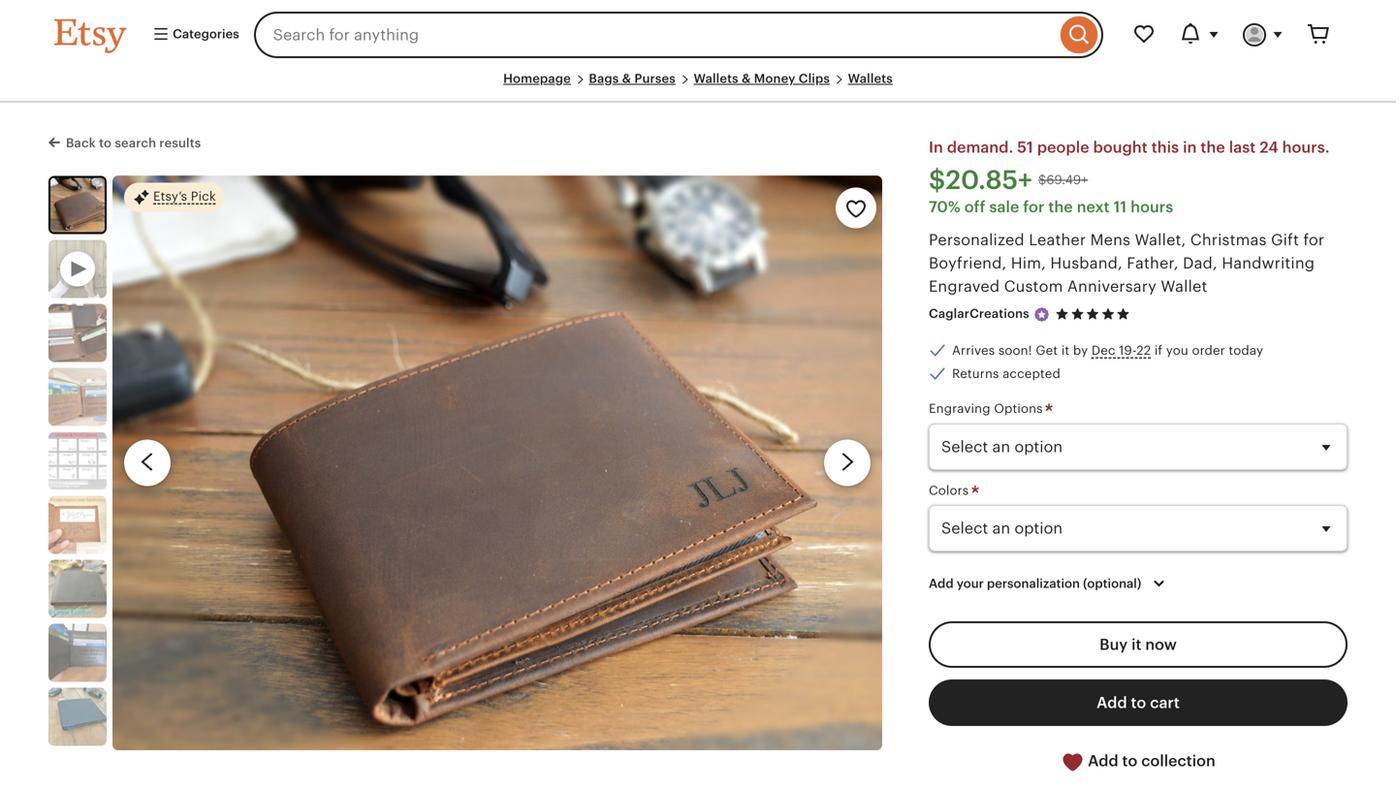 Task type: locate. For each thing, give the bounding box(es) containing it.
caglarcreations
[[929, 307, 1030, 321]]

bags & purses
[[589, 71, 676, 86]]

caglarcreations link
[[929, 307, 1030, 321]]

1 vertical spatial for
[[1304, 231, 1325, 249]]

order
[[1193, 343, 1226, 358]]

if
[[1155, 343, 1163, 358]]

for right gift
[[1304, 231, 1325, 249]]

wallets for wallets link
[[848, 71, 893, 86]]

etsy's pick button
[[124, 182, 224, 213]]

personalized leather mens wallet christmas gift for image 4 image
[[49, 432, 107, 490]]

engraving
[[929, 402, 991, 416]]

& for bags
[[622, 71, 632, 86]]

sale
[[990, 198, 1020, 216]]

1 horizontal spatial for
[[1304, 231, 1325, 249]]

wallets down categories banner
[[694, 71, 739, 86]]

it right the buy
[[1132, 636, 1142, 654]]

accepted
[[1003, 367, 1061, 381]]

hours
[[1131, 198, 1174, 216]]

2 wallets from the left
[[848, 71, 893, 86]]

2 & from the left
[[742, 71, 751, 86]]

it left by
[[1062, 343, 1070, 358]]

1 horizontal spatial personalized leather mens wallet christmas gift for brown image
[[113, 176, 883, 751]]

buy
[[1100, 636, 1128, 654]]

add down add to cart on the bottom of page
[[1089, 753, 1119, 770]]

2 vertical spatial to
[[1123, 753, 1138, 770]]

to
[[99, 136, 112, 151], [1132, 695, 1147, 712], [1123, 753, 1138, 770]]

0 horizontal spatial &
[[622, 71, 632, 86]]

engraving options
[[929, 402, 1047, 416]]

1 horizontal spatial &
[[742, 71, 751, 86]]

collection
[[1142, 753, 1216, 770]]

add inside 'button'
[[1097, 695, 1128, 712]]

add to cart
[[1097, 695, 1181, 712]]

him,
[[1012, 254, 1047, 272]]

personalized
[[929, 231, 1025, 249]]

1 & from the left
[[622, 71, 632, 86]]

add
[[929, 577, 954, 591], [1097, 695, 1128, 712], [1089, 753, 1119, 770]]

menu bar containing homepage
[[54, 70, 1343, 103]]

0 vertical spatial to
[[99, 136, 112, 151]]

christmas
[[1191, 231, 1268, 249]]

19-
[[1120, 343, 1137, 358]]

0 vertical spatial for
[[1024, 198, 1045, 216]]

None search field
[[254, 12, 1104, 58]]

1 horizontal spatial wallets
[[848, 71, 893, 86]]

add inside dropdown button
[[929, 577, 954, 591]]

& for wallets
[[742, 71, 751, 86]]

& left money
[[742, 71, 751, 86]]

etsy's
[[153, 189, 187, 203]]

hours.
[[1283, 139, 1331, 156]]

personalized leather mens wallet christmas gift for image 3 image
[[49, 368, 107, 426]]

money
[[755, 71, 796, 86]]

add inside "button"
[[1089, 753, 1119, 770]]

11
[[1114, 198, 1128, 216]]

engraved
[[929, 278, 1000, 295]]

soon! get
[[999, 343, 1059, 358]]

for
[[1024, 198, 1045, 216], [1304, 231, 1325, 249]]

to inside "button"
[[1123, 753, 1138, 770]]

add for add to cart
[[1097, 695, 1128, 712]]

personalized leather mens wallet christmas gift for image 7 image
[[49, 624, 107, 682]]

wallets right clips
[[848, 71, 893, 86]]

&
[[622, 71, 632, 86], [742, 71, 751, 86]]

personalized leather mens wallet christmas gift for image 2 image
[[49, 304, 107, 362]]

0 horizontal spatial personalized leather mens wallet christmas gift for brown image
[[50, 178, 105, 232]]

homepage
[[504, 71, 571, 86]]

to inside 'button'
[[1132, 695, 1147, 712]]

categories
[[170, 27, 239, 41]]

dad,
[[1184, 254, 1218, 272]]

none search field inside categories banner
[[254, 12, 1104, 58]]

0 horizontal spatial it
[[1062, 343, 1070, 358]]

next
[[1077, 198, 1110, 216]]

0 vertical spatial add
[[929, 577, 954, 591]]

& right bags
[[622, 71, 632, 86]]

$20.85+
[[929, 165, 1033, 195]]

add left cart
[[1097, 695, 1128, 712]]

returns accepted
[[953, 367, 1061, 381]]

wallets
[[694, 71, 739, 86], [848, 71, 893, 86]]

51
[[1018, 139, 1034, 156]]

the right in
[[1201, 139, 1226, 156]]

add to collection
[[1085, 753, 1216, 770]]

to right back
[[99, 136, 112, 151]]

people
[[1038, 139, 1090, 156]]

add your personalization (optional)
[[929, 577, 1142, 591]]

add left your
[[929, 577, 954, 591]]

menu bar
[[54, 70, 1343, 103]]

the down $69.49+
[[1049, 198, 1074, 216]]

1 vertical spatial it
[[1132, 636, 1142, 654]]

dec
[[1092, 343, 1116, 358]]

2 vertical spatial add
[[1089, 753, 1119, 770]]

1 vertical spatial to
[[1132, 695, 1147, 712]]

star_seller image
[[1034, 306, 1051, 323]]

by
[[1074, 343, 1089, 358]]

0 horizontal spatial wallets
[[694, 71, 739, 86]]

1 vertical spatial the
[[1049, 198, 1074, 216]]

off
[[965, 198, 986, 216]]

personalized leather mens wallet christmas gift for brown image
[[113, 176, 883, 751], [50, 178, 105, 232]]

0 vertical spatial it
[[1062, 343, 1070, 358]]

options
[[995, 402, 1044, 416]]

the
[[1201, 139, 1226, 156], [1049, 198, 1074, 216]]

demand.
[[948, 139, 1014, 156]]

cart
[[1151, 695, 1181, 712]]

24
[[1260, 139, 1279, 156]]

add to cart button
[[929, 680, 1348, 727]]

(optional)
[[1084, 577, 1142, 591]]

1 wallets from the left
[[694, 71, 739, 86]]

wallet,
[[1135, 231, 1187, 249]]

today
[[1230, 343, 1264, 358]]

personalized leather mens wallet christmas gift for black image
[[49, 688, 107, 746]]

add your personalization (optional) button
[[915, 564, 1186, 604]]

to left cart
[[1132, 695, 1147, 712]]

0 vertical spatial the
[[1201, 139, 1226, 156]]

1 horizontal spatial it
[[1132, 636, 1142, 654]]

for inside personalized leather mens wallet, christmas gift for boyfriend, him, husband, father, dad, handwriting engraved custom anniversary wallet
[[1304, 231, 1325, 249]]

wallets for wallets & money clips
[[694, 71, 739, 86]]

it
[[1062, 343, 1070, 358], [1132, 636, 1142, 654]]

to for collection
[[1123, 753, 1138, 770]]

for right sale at the right top
[[1024, 198, 1045, 216]]

1 vertical spatial add
[[1097, 695, 1128, 712]]

to left collection
[[1123, 753, 1138, 770]]

Search for anything text field
[[254, 12, 1056, 58]]



Task type: vqa. For each thing, say whether or not it's contained in the screenshot.
From in the Get something special for any occasion! From weddings to new babies, holidays to housewarming parties, discover gifts for every style and every budget.
no



Task type: describe. For each thing, give the bounding box(es) containing it.
personalized leather mens wallet christmas gift for image 5 image
[[49, 496, 107, 554]]

now
[[1146, 636, 1178, 654]]

father,
[[1128, 254, 1179, 272]]

to for cart
[[1132, 695, 1147, 712]]

personalization
[[988, 577, 1081, 591]]

bought
[[1094, 139, 1148, 156]]

search
[[115, 136, 156, 151]]

buy it now button
[[929, 622, 1348, 669]]

this
[[1152, 139, 1180, 156]]

back to search results
[[66, 136, 201, 151]]

0 horizontal spatial for
[[1024, 198, 1045, 216]]

categories banner
[[19, 0, 1378, 70]]

last
[[1230, 139, 1257, 156]]

categories button
[[138, 17, 248, 52]]

boyfriend,
[[929, 254, 1007, 272]]

leather
[[1029, 231, 1087, 249]]

purses
[[635, 71, 676, 86]]

buy it now
[[1100, 636, 1178, 654]]

$69.49+
[[1039, 173, 1089, 187]]

arrives
[[953, 343, 996, 358]]

$20.85+ $69.49+
[[929, 165, 1089, 195]]

1 horizontal spatial the
[[1201, 139, 1226, 156]]

homepage link
[[504, 71, 571, 86]]

add to collection button
[[929, 738, 1348, 786]]

in demand. 51 people bought this in the last 24 hours.
[[929, 139, 1331, 156]]

wallets & money clips
[[694, 71, 830, 86]]

bags & purses link
[[589, 71, 676, 86]]

bags
[[589, 71, 619, 86]]

add for add to collection
[[1089, 753, 1119, 770]]

returns
[[953, 367, 1000, 381]]

to for search
[[99, 136, 112, 151]]

etsy's pick
[[153, 189, 216, 203]]

colors
[[929, 484, 973, 498]]

arrives soon! get it by dec 19-22 if you order today
[[953, 343, 1264, 358]]

handwriting
[[1223, 254, 1316, 272]]

mens
[[1091, 231, 1131, 249]]

22
[[1137, 343, 1152, 358]]

wallets link
[[848, 71, 893, 86]]

add for add your personalization (optional)
[[929, 577, 954, 591]]

it inside button
[[1132, 636, 1142, 654]]

in
[[1184, 139, 1198, 156]]

personalized leather mens wallet, christmas gift for boyfriend, him, husband, father, dad, handwriting engraved custom anniversary wallet
[[929, 231, 1325, 295]]

wallets & money clips link
[[694, 71, 830, 86]]

pick
[[191, 189, 216, 203]]

70%
[[929, 198, 961, 216]]

in
[[929, 139, 944, 156]]

back
[[66, 136, 96, 151]]

custom
[[1005, 278, 1064, 295]]

70% off sale for the next 11 hours
[[929, 198, 1174, 216]]

results
[[160, 136, 201, 151]]

back to search results link
[[49, 132, 201, 152]]

clips
[[799, 71, 830, 86]]

personalized leather mens wallet christmas gift for dark brown image
[[49, 560, 107, 618]]

wallet
[[1162, 278, 1208, 295]]

your
[[957, 577, 985, 591]]

anniversary
[[1068, 278, 1157, 295]]

0 horizontal spatial the
[[1049, 198, 1074, 216]]

you
[[1167, 343, 1189, 358]]

gift
[[1272, 231, 1300, 249]]

husband,
[[1051, 254, 1123, 272]]



